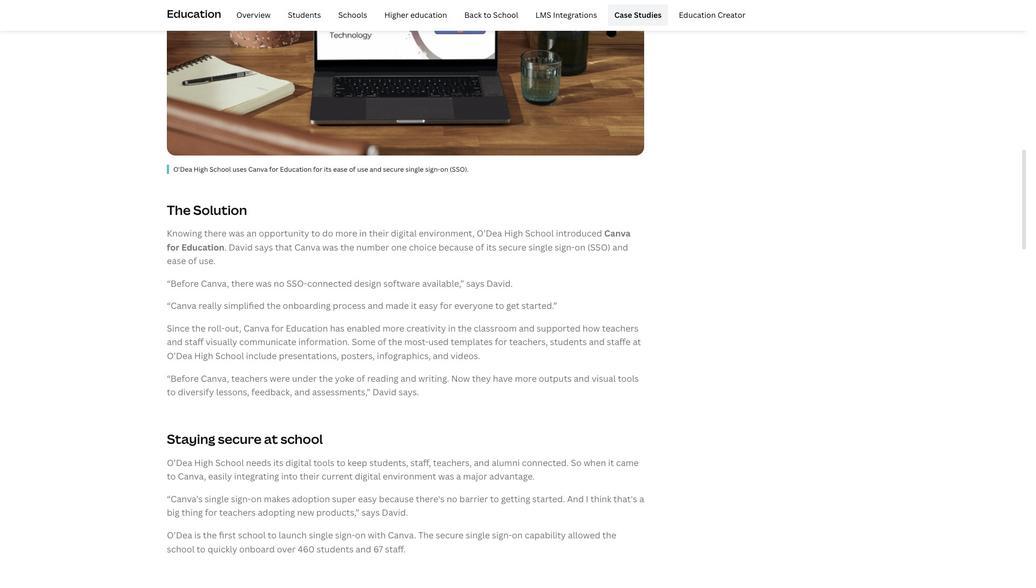 Task type: vqa. For each thing, say whether or not it's contained in the screenshot.
"millions" in the right of the page
no



Task type: locate. For each thing, give the bounding box(es) containing it.
at
[[633, 336, 642, 348], [264, 430, 278, 448]]

1 vertical spatial a
[[640, 493, 645, 505]]

0 vertical spatial canva,
[[201, 278, 229, 289]]

of
[[349, 165, 356, 174], [476, 241, 485, 253], [188, 255, 197, 267], [378, 336, 387, 348], [357, 373, 365, 385]]

the inside . david says that canva was the number one choice because of its secure single sign-on (sso) and ease of use.
[[341, 241, 354, 253]]

0 horizontal spatial tools
[[314, 457, 335, 469]]

to right barrier
[[491, 493, 499, 505]]

canva, inside "before canva, teachers were under the yoke of reading and writing. now they have more outputs and visual tools to diversify lessons, feedback, and assessments," david says.
[[201, 373, 229, 385]]

information.
[[299, 336, 350, 348]]

students down supported
[[550, 336, 587, 348]]

2 vertical spatial canva,
[[178, 471, 206, 483]]

(sso)
[[588, 241, 611, 253]]

1 vertical spatial "before
[[167, 373, 199, 385]]

creator
[[718, 10, 746, 20]]

2 horizontal spatial school
[[281, 430, 323, 448]]

says down an
[[255, 241, 273, 253]]

0 vertical spatial david
[[229, 241, 253, 253]]

students link
[[282, 4, 328, 26]]

because down environment,
[[439, 241, 474, 253]]

school up into
[[281, 430, 323, 448]]

1 vertical spatial tools
[[314, 457, 335, 469]]

1 vertical spatial more
[[383, 323, 405, 334]]

there up simplified
[[231, 278, 254, 289]]

2 vertical spatial digital
[[355, 471, 381, 483]]

the right canva.
[[419, 530, 434, 541]]

digital down keep
[[355, 471, 381, 483]]

to left diversify on the bottom left of page
[[167, 387, 176, 398]]

that's
[[614, 493, 638, 505]]

1 vertical spatial because
[[379, 493, 414, 505]]

because
[[439, 241, 474, 253], [379, 493, 414, 505]]

the left 'yoke'
[[319, 373, 333, 385]]

easy inside ""canva's single sign-on makes adoption super easy because there's no barrier to getting started. and i think that's a big thing for teachers adopting new products," says david."
[[358, 493, 377, 505]]

"before for "before canva, teachers were under the yoke of reading and writing. now they have more outputs and visual tools to diversify lessons, feedback, and assessments," david says.
[[167, 373, 199, 385]]

0 vertical spatial no
[[274, 278, 285, 289]]

1 horizontal spatial in
[[448, 323, 456, 334]]

single
[[406, 165, 424, 174], [529, 241, 553, 253], [205, 493, 229, 505], [309, 530, 333, 541], [466, 530, 490, 541]]

says up everyone
[[467, 278, 485, 289]]

2 horizontal spatial more
[[515, 373, 537, 385]]

higher
[[385, 10, 409, 20]]

case
[[615, 10, 633, 20]]

more right have
[[515, 373, 537, 385]]

canva right that
[[295, 241, 321, 253]]

1 horizontal spatial school
[[238, 530, 266, 541]]

0 horizontal spatial david
[[229, 241, 253, 253]]

over
[[277, 543, 296, 555]]

school left introduced
[[526, 227, 554, 239]]

canva, for teachers
[[201, 373, 229, 385]]

roll-
[[208, 323, 225, 334]]

1 vertical spatial teachers
[[231, 373, 268, 385]]

0 vertical spatial teachers
[[603, 323, 639, 334]]

canva inside since the roll-out, canva for education has enabled more creativity in the classroom and supported how teachers and staff visually communicate information. some of the most-used templates for teachers, students and staffe at o'dea high school include presentations, posters, infographics, and videos.
[[244, 323, 270, 334]]

into
[[281, 471, 298, 483]]

"before up "canva
[[167, 278, 199, 289]]

choice
[[409, 241, 437, 253]]

0 vertical spatial students
[[550, 336, 587, 348]]

0 vertical spatial in
[[360, 227, 367, 239]]

1 vertical spatial david
[[373, 387, 397, 398]]

digital up one
[[391, 227, 417, 239]]

the
[[341, 241, 354, 253], [267, 300, 281, 312], [192, 323, 206, 334], [458, 323, 472, 334], [389, 336, 403, 348], [319, 373, 333, 385], [203, 530, 217, 541], [603, 530, 617, 541]]

sso-
[[287, 278, 307, 289]]

0 horizontal spatial there
[[204, 227, 227, 239]]

tools right visual
[[618, 373, 639, 385]]

0 horizontal spatial a
[[457, 471, 461, 483]]

1 "before from the top
[[167, 278, 199, 289]]

canva for since the roll-out, canva for education has enabled more creativity in the classroom and supported how teachers and staff visually communicate information. some of the most-used templates for teachers, students and staffe at o'dea high school include presentations, posters, infographics, and videos.
[[244, 323, 270, 334]]

to up onboard
[[268, 530, 277, 541]]

to right back
[[484, 10, 492, 20]]

1 vertical spatial its
[[487, 241, 497, 253]]

adoption
[[292, 493, 330, 505]]

digital up into
[[286, 457, 312, 469]]

quickly
[[208, 543, 237, 555]]

1 vertical spatial canva,
[[201, 373, 229, 385]]

on for o'dea high school uses canva for education for its ease of use and secure single sign-on (sso).
[[441, 165, 449, 174]]

school up easily
[[215, 457, 244, 469]]

1 horizontal spatial ease
[[333, 165, 348, 174]]

of inside "before canva, teachers were under the yoke of reading and writing. now they have more outputs and visual tools to diversify lessons, feedback, and assessments," david says.
[[357, 373, 365, 385]]

1 horizontal spatial david.
[[487, 278, 513, 289]]

0 horizontal spatial says
[[255, 241, 273, 253]]

1 horizontal spatial a
[[640, 493, 645, 505]]

everyone
[[455, 300, 494, 312]]

overview link
[[230, 4, 277, 26]]

first
[[219, 530, 236, 541]]

on inside . david says that canva was the number one choice because of its secure single sign-on (sso) and ease of use.
[[575, 241, 586, 253]]

there up .
[[204, 227, 227, 239]]

1 vertical spatial in
[[448, 323, 456, 334]]

0 vertical spatial "before
[[167, 278, 199, 289]]

since the roll-out, canva for education has enabled more creativity in the classroom and supported how teachers and staff visually communicate information. some of the most-used templates for teachers, students and staffe at o'dea high school include presentations, posters, infographics, and videos.
[[167, 323, 642, 362]]

says
[[255, 241, 273, 253], [467, 278, 485, 289], [362, 507, 380, 519]]

more down made
[[383, 323, 405, 334]]

students inside since the roll-out, canva for education has enabled more creativity in the classroom and supported how teachers and staff visually communicate information. some of the most-used templates for teachers, students and staffe at o'dea high school include presentations, posters, infographics, and videos.
[[550, 336, 587, 348]]

0 vertical spatial a
[[457, 471, 461, 483]]

1 horizontal spatial teachers,
[[510, 336, 548, 348]]

canva for o'dea high school uses canva for education for its ease of use and secure single sign-on (sso).
[[248, 165, 268, 174]]

0 horizontal spatial school
[[167, 543, 195, 555]]

for down knowing
[[167, 241, 180, 253]]

2 horizontal spatial says
[[467, 278, 485, 289]]

0 horizontal spatial teachers,
[[433, 457, 472, 469]]

david right .
[[229, 241, 253, 253]]

. david says that canva was the number one choice because of its secure single sign-on (sso) and ease of use.
[[167, 241, 629, 267]]

for left use
[[313, 165, 323, 174]]

teachers, inside o'dea high school needs its digital tools to keep students, staff, teachers, and alumni connected. so when it came to canva, easily integrating into their current digital environment was a major advantage.
[[433, 457, 472, 469]]

1 horizontal spatial the
[[419, 530, 434, 541]]

no
[[274, 278, 285, 289], [447, 493, 458, 505]]

david. up canva.
[[382, 507, 408, 519]]

o'dea down staying on the bottom of page
[[167, 457, 192, 469]]

2 horizontal spatial its
[[487, 241, 497, 253]]

feedback,
[[252, 387, 292, 398]]

0 horizontal spatial easy
[[358, 493, 377, 505]]

to inside back to school link
[[484, 10, 492, 20]]

0 vertical spatial tools
[[618, 373, 639, 385]]

more right do
[[336, 227, 357, 239]]

single inside . david says that canva was the number one choice because of its secure single sign-on (sso) and ease of use.
[[529, 241, 553, 253]]

0 horizontal spatial their
[[300, 471, 320, 483]]

single inside ""canva's single sign-on makes adoption super easy because there's no barrier to getting started. and i think that's a big thing for teachers adopting new products," says david."
[[205, 493, 229, 505]]

students right 460
[[317, 543, 354, 555]]

students
[[288, 10, 321, 20]]

1 horizontal spatial at
[[633, 336, 642, 348]]

secure inside . david says that canva was the number one choice because of its secure single sign-on (sso) and ease of use.
[[499, 241, 527, 253]]

2 vertical spatial its
[[274, 457, 284, 469]]

0 horizontal spatial because
[[379, 493, 414, 505]]

use
[[357, 165, 368, 174]]

teachers, up major
[[433, 457, 472, 469]]

overview
[[237, 10, 271, 20]]

teachers up "first"
[[219, 507, 256, 519]]

0 horizontal spatial ease
[[167, 255, 186, 267]]

0 vertical spatial digital
[[391, 227, 417, 239]]

2 "before from the top
[[167, 373, 199, 385]]

in up used at the bottom of page
[[448, 323, 456, 334]]

school for back to school
[[494, 10, 519, 20]]

and down started."
[[519, 323, 535, 334]]

software
[[384, 278, 420, 289]]

school up onboard
[[238, 530, 266, 541]]

david. inside ""canva's single sign-on makes adoption super easy because there's no barrier to getting started. and i think that's a big thing for teachers adopting new products," says david."
[[382, 507, 408, 519]]

a inside o'dea high school needs its digital tools to keep students, staff, teachers, and alumni connected. so when it came to canva, easily integrating into their current digital environment was a major advantage.
[[457, 471, 461, 483]]

students inside the o'dea is the first school to launch single sign-on with canva. the secure single sign-on capability allowed the school to quickly onboard over 460 students and 67 staff.
[[317, 543, 354, 555]]

on left makes
[[251, 493, 262, 505]]

in up "number"
[[360, 227, 367, 239]]

of inside since the roll-out, canva for education has enabled more creativity in the classroom and supported how teachers and staff visually communicate information. some of the most-used templates for teachers, students and staffe at o'dea high school include presentations, posters, infographics, and videos.
[[378, 336, 387, 348]]

the right simplified
[[267, 300, 281, 312]]

staying
[[167, 430, 215, 448]]

do
[[323, 227, 333, 239]]

getting
[[501, 493, 531, 505]]

canva up communicate
[[244, 323, 270, 334]]

sign- inside . david says that canva was the number one choice because of its secure single sign-on (sso) and ease of use.
[[555, 241, 575, 253]]

2 vertical spatial says
[[362, 507, 380, 519]]

1 horizontal spatial no
[[447, 493, 458, 505]]

and down under at left bottom
[[295, 387, 310, 398]]

1 horizontal spatial david
[[373, 387, 397, 398]]

students,
[[370, 457, 409, 469]]

was inside o'dea high school needs its digital tools to keep students, staff, teachers, and alumni connected. so when it came to canva, easily integrating into their current digital environment was a major advantage.
[[439, 471, 454, 483]]

and up says.
[[401, 373, 417, 385]]

1 vertical spatial it
[[609, 457, 614, 469]]

their inside o'dea high school needs its digital tools to keep students, staff, teachers, and alumni connected. so when it came to canva, easily integrating into their current digital environment was a major advantage.
[[300, 471, 320, 483]]

more inside since the roll-out, canva for education has enabled more creativity in the classroom and supported how teachers and staff visually communicate information. some of the most-used templates for teachers, students and staffe at o'dea high school include presentations, posters, infographics, and videos.
[[383, 323, 405, 334]]

1 vertical spatial david.
[[382, 507, 408, 519]]

include
[[246, 350, 277, 362]]

templates
[[451, 336, 493, 348]]

to up "canva's
[[167, 471, 176, 483]]

on for o'dea is the first school to launch single sign-on with canva. the secure single sign-on capability allowed the school to quickly onboard over 460 students and 67 staff.
[[512, 530, 523, 541]]

1 horizontal spatial easy
[[419, 300, 438, 312]]

at up needs
[[264, 430, 278, 448]]

0 horizontal spatial at
[[264, 430, 278, 448]]

staffe
[[607, 336, 631, 348]]

it right the when
[[609, 457, 614, 469]]

uses
[[233, 165, 247, 174]]

most-
[[405, 336, 429, 348]]

ease
[[333, 165, 348, 174], [167, 255, 186, 267]]

easy up the creativity
[[419, 300, 438, 312]]

with
[[368, 530, 386, 541]]

canva
[[248, 165, 268, 174], [605, 227, 631, 239], [295, 241, 321, 253], [244, 323, 270, 334]]

1 vertical spatial their
[[300, 471, 320, 483]]

1 vertical spatial teachers,
[[433, 457, 472, 469]]

was down do
[[323, 241, 338, 253]]

high inside since the roll-out, canva for education has enabled more creativity in the classroom and supported how teachers and staff visually communicate information. some of the most-used templates for teachers, students and staffe at o'dea high school include presentations, posters, infographics, and videos.
[[194, 350, 213, 362]]

canva, up "canva's
[[178, 471, 206, 483]]

made
[[386, 300, 409, 312]]

onboarding
[[283, 300, 331, 312]]

0 horizontal spatial it
[[411, 300, 417, 312]]

on left (sso).
[[441, 165, 449, 174]]

knowing there was an opportunity to do more in their digital environment, o'dea high school introduced
[[167, 227, 605, 239]]

0 vertical spatial at
[[633, 336, 642, 348]]

1 vertical spatial the
[[419, 530, 434, 541]]

when
[[584, 457, 607, 469]]

a left major
[[457, 471, 461, 483]]

1 horizontal spatial students
[[550, 336, 587, 348]]

staff,
[[411, 457, 431, 469]]

1 vertical spatial digital
[[286, 457, 312, 469]]

2 vertical spatial more
[[515, 373, 537, 385]]

1 horizontal spatial their
[[369, 227, 389, 239]]

0 vertical spatial the
[[167, 201, 191, 219]]

major
[[463, 471, 488, 483]]

at right staffe
[[633, 336, 642, 348]]

design
[[354, 278, 382, 289]]

studies
[[634, 10, 662, 20]]

"before
[[167, 278, 199, 289], [167, 373, 199, 385]]

secure inside the o'dea is the first school to launch single sign-on with canva. the secure single sign-on capability allowed the school to quickly onboard over 460 students and 67 staff.
[[436, 530, 464, 541]]

teachers inside since the roll-out, canva for education has enabled more creativity in the classroom and supported how teachers and staff visually communicate information. some of the most-used templates for teachers, students and staffe at o'dea high school include presentations, posters, infographics, and videos.
[[603, 323, 639, 334]]

1 horizontal spatial its
[[324, 165, 332, 174]]

school down visually
[[215, 350, 244, 362]]

o'dea
[[477, 227, 502, 239], [167, 350, 192, 362], [167, 457, 192, 469], [167, 530, 192, 541]]

education inside the canva for education
[[182, 241, 225, 253]]

to
[[484, 10, 492, 20], [312, 227, 320, 239], [496, 300, 505, 312], [167, 387, 176, 398], [337, 457, 346, 469], [167, 471, 176, 483], [491, 493, 499, 505], [268, 530, 277, 541], [197, 543, 206, 555]]

communicate
[[239, 336, 297, 348]]

canva right uses
[[248, 165, 268, 174]]

easy
[[419, 300, 438, 312], [358, 493, 377, 505]]

easily
[[208, 471, 232, 483]]

o'dea down staff
[[167, 350, 192, 362]]

0 horizontal spatial its
[[274, 457, 284, 469]]

david down reading
[[373, 387, 397, 398]]

education
[[167, 6, 221, 21], [679, 10, 716, 20], [280, 165, 312, 174], [182, 241, 225, 253], [286, 323, 328, 334]]

higher education
[[385, 10, 447, 20]]

sign- down introduced
[[555, 241, 575, 253]]

sign- for o'dea is the first school to launch single sign-on with canva. the secure single sign-on capability allowed the school to quickly onboard over 460 students and 67 staff.
[[492, 530, 512, 541]]

the left "number"
[[341, 241, 354, 253]]

"canva really simplified the onboarding process and made it easy for everyone to get started."
[[167, 300, 558, 312]]

o'dea left is at the bottom left of page
[[167, 530, 192, 541]]

1 vertical spatial students
[[317, 543, 354, 555]]

one
[[391, 241, 407, 253]]

integrating
[[234, 471, 279, 483]]

secure for with
[[436, 530, 464, 541]]

1 horizontal spatial says
[[362, 507, 380, 519]]

0 horizontal spatial more
[[336, 227, 357, 239]]

to left get
[[496, 300, 505, 312]]

sign- down integrating
[[231, 493, 251, 505]]

1 vertical spatial says
[[467, 278, 485, 289]]

a inside ""canva's single sign-on makes adoption super easy because there's no barrier to getting started. and i think that's a big thing for teachers adopting new products," says david."
[[640, 493, 645, 505]]

0 vertical spatial more
[[336, 227, 357, 239]]

used
[[429, 336, 449, 348]]

"before up diversify on the bottom left of page
[[167, 373, 199, 385]]

o'dea inside the o'dea is the first school to launch single sign-on with canva. the secure single sign-on capability allowed the school to quickly onboard over 460 students and 67 staff.
[[167, 530, 192, 541]]

the up knowing
[[167, 201, 191, 219]]

high inside o'dea high school needs its digital tools to keep students, staff, teachers, and alumni connected. so when it came to canva, easily integrating into their current digital environment was a major advantage.
[[194, 457, 213, 469]]

ease down knowing
[[167, 255, 186, 267]]

"canva
[[167, 300, 197, 312]]

and down used at the bottom of page
[[433, 350, 449, 362]]

think
[[591, 493, 612, 505]]

simplified
[[224, 300, 265, 312]]

teachers, down supported
[[510, 336, 548, 348]]

0 horizontal spatial the
[[167, 201, 191, 219]]

ease left use
[[333, 165, 348, 174]]

o'dea inside since the roll-out, canva for education has enabled more creativity in the classroom and supported how teachers and staff visually communicate information. some of the most-used templates for teachers, students and staffe at o'dea high school include presentations, posters, infographics, and videos.
[[167, 350, 192, 362]]

it right made
[[411, 300, 417, 312]]

and left made
[[368, 300, 384, 312]]

"before inside "before canva, teachers were under the yoke of reading and writing. now they have more outputs and visual tools to diversify lessons, feedback, and assessments," david says.
[[167, 373, 199, 385]]

education creator
[[679, 10, 746, 20]]

onboard
[[239, 543, 275, 555]]

0 vertical spatial teachers,
[[510, 336, 548, 348]]

for right uses
[[269, 165, 279, 174]]

1 horizontal spatial it
[[609, 457, 614, 469]]

0 horizontal spatial students
[[317, 543, 354, 555]]

school down is at the bottom left of page
[[167, 543, 195, 555]]

school inside o'dea high school needs its digital tools to keep students, staff, teachers, and alumni connected. so when it came to canva, easily integrating into their current digital environment was a major advantage.
[[215, 457, 244, 469]]

creativity
[[407, 323, 446, 334]]

1 vertical spatial easy
[[358, 493, 377, 505]]

and left visual
[[574, 373, 590, 385]]

for inside ""canva's single sign-on makes adoption super easy because there's no barrier to getting started. and i think that's a big thing for teachers adopting new products," says david."
[[205, 507, 217, 519]]

0 vertical spatial because
[[439, 241, 474, 253]]

1 horizontal spatial more
[[383, 323, 405, 334]]

how
[[583, 323, 600, 334]]

1 vertical spatial ease
[[167, 255, 186, 267]]

canva inside . david says that canva was the number one choice because of its secure single sign-on (sso) and ease of use.
[[295, 241, 321, 253]]

back
[[465, 10, 482, 20]]

thing
[[182, 507, 203, 519]]

a right that's
[[640, 493, 645, 505]]

1 vertical spatial no
[[447, 493, 458, 505]]

on for . david says that canva was the number one choice because of its secure single sign-on (sso) and ease of use.
[[575, 241, 586, 253]]

0 horizontal spatial david.
[[382, 507, 408, 519]]

in inside since the roll-out, canva for education has enabled more creativity in the classroom and supported how teachers and staff visually communicate information. some of the most-used templates for teachers, students and staffe at o'dea high school include presentations, posters, infographics, and videos.
[[448, 323, 456, 334]]

on left capability at bottom right
[[512, 530, 523, 541]]

to inside "before canva, teachers were under the yoke of reading and writing. now they have more outputs and visual tools to diversify lessons, feedback, and assessments," david says.
[[167, 387, 176, 398]]

products,"
[[317, 507, 360, 519]]

and right use
[[370, 165, 382, 174]]

tools up current
[[314, 457, 335, 469]]

1 horizontal spatial digital
[[355, 471, 381, 483]]

canva, up lessons,
[[201, 373, 229, 385]]

the inside the o'dea is the first school to launch single sign-on with canva. the secure single sign-on capability allowed the school to quickly onboard over 460 students and 67 staff.
[[419, 530, 434, 541]]

and left 67
[[356, 543, 372, 555]]

says up with
[[362, 507, 380, 519]]

1 horizontal spatial there
[[231, 278, 254, 289]]

0 vertical spatial ease
[[333, 165, 348, 174]]

their right into
[[300, 471, 320, 483]]

1 horizontal spatial tools
[[618, 373, 639, 385]]

(sso).
[[450, 165, 469, 174]]

school right back
[[494, 10, 519, 20]]

and inside o'dea high school needs its digital tools to keep students, staff, teachers, and alumni connected. so when it came to canva, easily integrating into their current digital environment was a major advantage.
[[474, 457, 490, 469]]

canva design for o'dea's technology shown on laptop image
[[167, 0, 645, 155]]

2 horizontal spatial digital
[[391, 227, 417, 239]]

really
[[199, 300, 222, 312]]

digital
[[391, 227, 417, 239], [286, 457, 312, 469], [355, 471, 381, 483]]

no left barrier
[[447, 493, 458, 505]]

menu bar
[[226, 4, 753, 26]]

2 vertical spatial school
[[167, 543, 195, 555]]

0 vertical spatial their
[[369, 227, 389, 239]]

2 vertical spatial teachers
[[219, 507, 256, 519]]

1 horizontal spatial because
[[439, 241, 474, 253]]

for right thing
[[205, 507, 217, 519]]

canva, inside o'dea high school needs its digital tools to keep students, staff, teachers, and alumni connected. so when it came to canva, easily integrating into their current digital environment was a major advantage.
[[178, 471, 206, 483]]

0 vertical spatial says
[[255, 241, 273, 253]]

"canva's
[[167, 493, 203, 505]]

their up "number"
[[369, 227, 389, 239]]

0 vertical spatial easy
[[419, 300, 438, 312]]

canva, up really
[[201, 278, 229, 289]]

tools
[[618, 373, 639, 385], [314, 457, 335, 469]]



Task type: describe. For each thing, give the bounding box(es) containing it.
for down available,"
[[440, 300, 453, 312]]

school for o'dea high school uses canva for education for its ease of use and secure single sign-on (sso).
[[210, 165, 231, 174]]

case studies link
[[608, 4, 669, 26]]

school inside since the roll-out, canva for education has enabled more creativity in the classroom and supported how teachers and staff visually communicate information. some of the most-used templates for teachers, students and staffe at o'dea high school include presentations, posters, infographics, and videos.
[[215, 350, 244, 362]]

makes
[[264, 493, 290, 505]]

the up templates at the left
[[458, 323, 472, 334]]

0 vertical spatial it
[[411, 300, 417, 312]]

1 vertical spatial at
[[264, 430, 278, 448]]

single for o'dea high school uses canva for education for its ease of use and secure single sign-on (sso).
[[406, 165, 424, 174]]

is
[[194, 530, 201, 541]]

sign- for . david says that canva was the number one choice because of its secure single sign-on (sso) and ease of use.
[[555, 241, 575, 253]]

to down is at the bottom left of page
[[197, 543, 206, 555]]

allowed
[[568, 530, 601, 541]]

visual
[[592, 373, 616, 385]]

for up communicate
[[272, 323, 284, 334]]

the up staff
[[192, 323, 206, 334]]

david inside "before canva, teachers were under the yoke of reading and writing. now they have more outputs and visual tools to diversify lessons, feedback, and assessments," david says.
[[373, 387, 397, 398]]

canva, for there
[[201, 278, 229, 289]]

adopting
[[258, 507, 295, 519]]

the solution
[[167, 201, 247, 219]]

started.
[[533, 493, 565, 505]]

connected
[[307, 278, 352, 289]]

reading
[[367, 373, 399, 385]]

single for o'dea is the first school to launch single sign-on with canva. the secure single sign-on capability allowed the school to quickly onboard over 460 students and 67 staff.
[[466, 530, 490, 541]]

says.
[[399, 387, 419, 398]]

tools inside o'dea high school needs its digital tools to keep students, staff, teachers, and alumni connected. so when it came to canva, easily integrating into their current digital environment was a major advantage.
[[314, 457, 335, 469]]

teachers inside ""canva's single sign-on makes adoption super easy because there's no barrier to getting started. and i think that's a big thing for teachers adopting new products," says david."
[[219, 507, 256, 519]]

ease inside . david says that canva was the number one choice because of its secure single sign-on (sso) and ease of use.
[[167, 255, 186, 267]]

the right allowed
[[603, 530, 617, 541]]

available,"
[[422, 278, 465, 289]]

its inside . david says that canva was the number one choice because of its secure single sign-on (sso) and ease of use.
[[487, 241, 497, 253]]

"canva's single sign-on makes adoption super easy because there's no barrier to getting started. and i think that's a big thing for teachers adopting new products," says david.
[[167, 493, 645, 519]]

visually
[[206, 336, 237, 348]]

school for o'dea high school needs its digital tools to keep students, staff, teachers, and alumni connected. so when it came to canva, easily integrating into their current digital environment was a major advantage.
[[215, 457, 244, 469]]

and down the since
[[167, 336, 183, 348]]

.
[[225, 241, 227, 253]]

schools
[[339, 10, 367, 20]]

the right is at the bottom left of page
[[203, 530, 217, 541]]

67
[[374, 543, 383, 555]]

and inside . david says that canva was the number one choice because of its secure single sign-on (sso) and ease of use.
[[613, 241, 629, 253]]

big
[[167, 507, 180, 519]]

single for . david says that canva was the number one choice because of its secure single sign-on (sso) and ease of use.
[[529, 241, 553, 253]]

no inside ""canva's single sign-on makes adoption super easy because there's no barrier to getting started. and i think that's a big thing for teachers adopting new products," says david."
[[447, 493, 458, 505]]

out,
[[225, 323, 242, 334]]

1 vertical spatial school
[[238, 530, 266, 541]]

was up simplified
[[256, 278, 272, 289]]

posters,
[[341, 350, 375, 362]]

menu bar containing overview
[[226, 4, 753, 26]]

more inside "before canva, teachers were under the yoke of reading and writing. now they have more outputs and visual tools to diversify lessons, feedback, and assessments," david says.
[[515, 373, 537, 385]]

1 vertical spatial there
[[231, 278, 254, 289]]

lms
[[536, 10, 552, 20]]

0 horizontal spatial no
[[274, 278, 285, 289]]

because inside . david says that canva was the number one choice because of its secure single sign-on (sso) and ease of use.
[[439, 241, 474, 253]]

assessments,"
[[312, 387, 371, 398]]

back to school link
[[458, 4, 525, 26]]

"before canva, teachers were under the yoke of reading and writing. now they have more outputs and visual tools to diversify lessons, feedback, and assessments," david says.
[[167, 373, 639, 398]]

the up infographics,
[[389, 336, 403, 348]]

sign- for o'dea high school uses canva for education for its ease of use and secure single sign-on (sso).
[[426, 165, 441, 174]]

o'dea inside o'dea high school needs its digital tools to keep students, staff, teachers, and alumni connected. so when it came to canva, easily integrating into their current digital environment was a major advantage.
[[167, 457, 192, 469]]

0 horizontal spatial digital
[[286, 457, 312, 469]]

o'dea
[[173, 165, 192, 174]]

says inside ""canva's single sign-on makes adoption super easy because there's no barrier to getting started. and i think that's a big thing for teachers adopting new products," says david."
[[362, 507, 380, 519]]

keep
[[348, 457, 368, 469]]

was inside . david says that canva was the number one choice because of its secure single sign-on (sso) and ease of use.
[[323, 241, 338, 253]]

supported
[[537, 323, 581, 334]]

and
[[568, 493, 584, 505]]

opportunity
[[259, 227, 310, 239]]

its inside o'dea high school needs its digital tools to keep students, staff, teachers, and alumni connected. so when it came to canva, easily integrating into their current digital environment was a major advantage.
[[274, 457, 284, 469]]

sign- down products,"
[[335, 530, 355, 541]]

that
[[275, 241, 293, 253]]

introduced
[[556, 227, 603, 239]]

lms integrations
[[536, 10, 597, 20]]

came
[[617, 457, 639, 469]]

some
[[352, 336, 376, 348]]

because inside ""canva's single sign-on makes adoption super easy because there's no barrier to getting started. and i think that's a big thing for teachers adopting new products," says david."
[[379, 493, 414, 505]]

under
[[292, 373, 317, 385]]

at inside since the roll-out, canva for education has enabled more creativity in the classroom and supported how teachers and staff visually communicate information. some of the most-used templates for teachers, students and staffe at o'dea high school include presentations, posters, infographics, and videos.
[[633, 336, 642, 348]]

for inside the canva for education
[[167, 241, 180, 253]]

number
[[357, 241, 389, 253]]

secure for because
[[499, 241, 527, 253]]

o'dea is the first school to launch single sign-on with canva. the secure single sign-on capability allowed the school to quickly onboard over 460 students and 67 staff.
[[167, 530, 617, 555]]

diversify
[[178, 387, 214, 398]]

to inside ""canva's single sign-on makes adoption super easy because there's no barrier to getting started. and i think that's a big thing for teachers adopting new products," says david."
[[491, 493, 499, 505]]

teachers, inside since the roll-out, canva for education has enabled more creativity in the classroom and supported how teachers and staff visually communicate information. some of the most-used templates for teachers, students and staffe at o'dea high school include presentations, posters, infographics, and videos.
[[510, 336, 548, 348]]

canva.
[[388, 530, 417, 541]]

staying secure at school
[[167, 430, 323, 448]]

tools inside "before canva, teachers were under the yoke of reading and writing. now they have more outputs and visual tools to diversify lessons, feedback, and assessments," david says.
[[618, 373, 639, 385]]

for down the classroom
[[495, 336, 508, 348]]

and inside the o'dea is the first school to launch single sign-on with canva. the secure single sign-on capability allowed the school to quickly onboard over 460 students and 67 staff.
[[356, 543, 372, 555]]

o'dea right environment,
[[477, 227, 502, 239]]

on inside ""canva's single sign-on makes adoption super easy because there's no barrier to getting started. and i think that's a big thing for teachers adopting new products," says david."
[[251, 493, 262, 505]]

canva for . david says that canva was the number one choice because of its secure single sign-on (sso) and ease of use.
[[295, 241, 321, 253]]

education inside since the roll-out, canva for education has enabled more creativity in the classroom and supported how teachers and staff visually communicate information. some of the most-used templates for teachers, students and staffe at o'dea high school include presentations, posters, infographics, and videos.
[[286, 323, 328, 334]]

yoke
[[335, 373, 355, 385]]

the inside "before canva, teachers were under the yoke of reading and writing. now they have more outputs and visual tools to diversify lessons, feedback, and assessments," david says.
[[319, 373, 333, 385]]

canva inside the canva for education
[[605, 227, 631, 239]]

higher education link
[[378, 4, 454, 26]]

has
[[330, 323, 345, 334]]

started."
[[522, 300, 558, 312]]

an
[[247, 227, 257, 239]]

to left do
[[312, 227, 320, 239]]

so
[[571, 457, 582, 469]]

since
[[167, 323, 190, 334]]

i
[[586, 493, 589, 505]]

education inside 'link'
[[679, 10, 716, 20]]

to up current
[[337, 457, 346, 469]]

launch
[[279, 530, 307, 541]]

it inside o'dea high school needs its digital tools to keep students, staff, teachers, and alumni connected. so when it came to canva, easily integrating into their current digital environment was a major advantage.
[[609, 457, 614, 469]]

environment
[[383, 471, 436, 483]]

was left an
[[229, 227, 245, 239]]

0 vertical spatial school
[[281, 430, 323, 448]]

0 vertical spatial there
[[204, 227, 227, 239]]

environment,
[[419, 227, 475, 239]]

david inside . david says that canva was the number one choice because of its secure single sign-on (sso) and ease of use.
[[229, 241, 253, 253]]

process
[[333, 300, 366, 312]]

presentations,
[[279, 350, 339, 362]]

teachers inside "before canva, teachers were under the yoke of reading and writing. now they have more outputs and visual tools to diversify lessons, feedback, and assessments," david says.
[[231, 373, 268, 385]]

secure for of
[[383, 165, 404, 174]]

needs
[[246, 457, 271, 469]]

0 vertical spatial david.
[[487, 278, 513, 289]]

super
[[332, 493, 356, 505]]

writing.
[[419, 373, 450, 385]]

capability
[[525, 530, 566, 541]]

"before canva, there was no sso-connected design software available," says david.
[[167, 278, 513, 289]]

barrier
[[460, 493, 488, 505]]

back to school
[[465, 10, 519, 20]]

lessons,
[[216, 387, 250, 398]]

460
[[298, 543, 315, 555]]

o'dea high school needs its digital tools to keep students, staff, teachers, and alumni connected. so when it came to canva, easily integrating into their current digital environment was a major advantage.
[[167, 457, 639, 483]]

staff.
[[385, 543, 406, 555]]

sign- inside ""canva's single sign-on makes adoption super easy because there's no barrier to getting started. and i think that's a big thing for teachers adopting new products," says david."
[[231, 493, 251, 505]]

"before for "before canva, there was no sso-connected design software available," says david.
[[167, 278, 199, 289]]

and down how
[[589, 336, 605, 348]]

says inside . david says that canva was the number one choice because of its secure single sign-on (sso) and ease of use.
[[255, 241, 273, 253]]

integrations
[[554, 10, 597, 20]]

on left with
[[355, 530, 366, 541]]

education
[[411, 10, 447, 20]]



